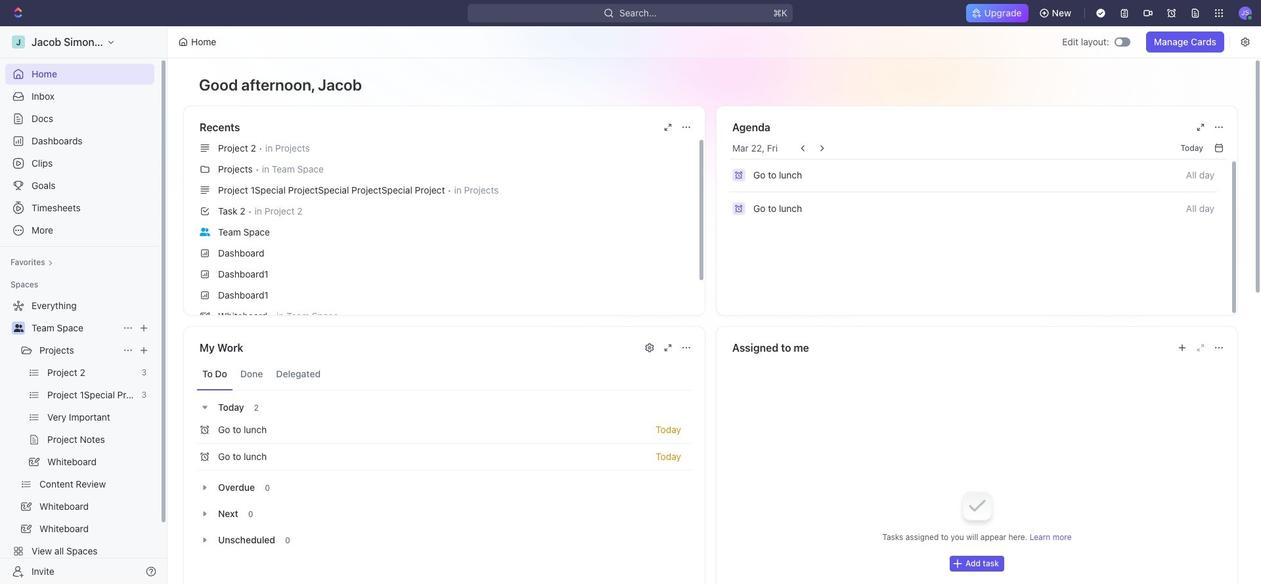 Task type: describe. For each thing, give the bounding box(es) containing it.
user group image
[[13, 325, 23, 333]]

jacob simon's workspace, , element
[[12, 35, 25, 49]]

sidebar navigation
[[0, 26, 170, 585]]

tree inside sidebar navigation
[[5, 296, 154, 585]]



Task type: vqa. For each thing, say whether or not it's contained in the screenshot.
tree within Sidebar navigation
yes



Task type: locate. For each thing, give the bounding box(es) containing it.
tree
[[5, 296, 154, 585]]

tab list
[[197, 359, 692, 391]]

user group image
[[200, 228, 210, 236]]



